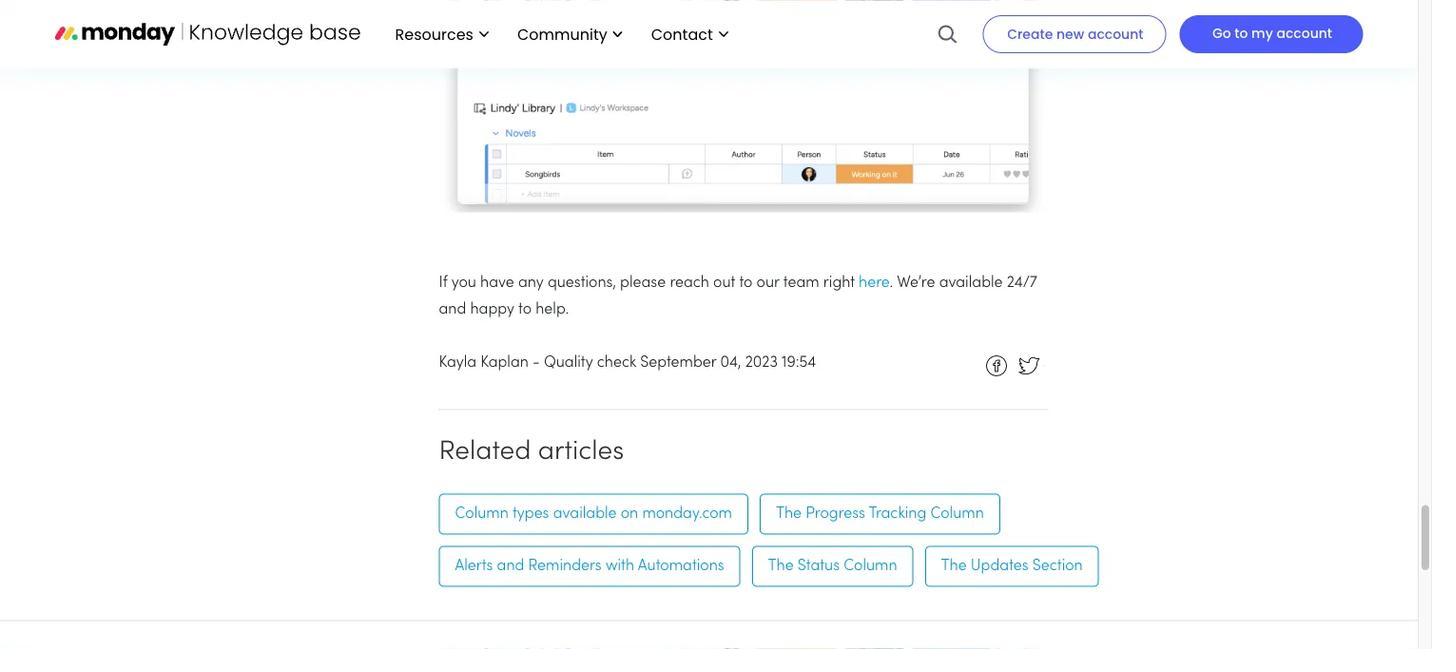Task type: vqa. For each thing, say whether or not it's contained in the screenshot.
Column to the middle
yes



Task type: describe. For each thing, give the bounding box(es) containing it.
the for the updates section
[[941, 560, 967, 574]]

out
[[713, 276, 735, 290]]

1 vertical spatial and
[[497, 560, 524, 574]]

if
[[439, 276, 447, 290]]

articles
[[538, 440, 624, 465]]

kayla
[[439, 356, 477, 371]]

the updates section link
[[925, 547, 1099, 587]]

image image
[[439, 0, 1048, 213]]

resources
[[395, 23, 474, 45]]

04,
[[720, 356, 741, 371]]

questions,
[[548, 276, 616, 290]]

19:54
[[782, 356, 816, 371]]

help.
[[536, 303, 569, 317]]

have
[[480, 276, 514, 290]]

column types available on monday.com link
[[439, 494, 748, 535]]

the progress tracking column
[[776, 508, 984, 522]]

community
[[517, 23, 607, 45]]

column inside 'link'
[[455, 508, 509, 522]]

related articles
[[439, 440, 624, 465]]

. we're available 24/7 and happy to help.
[[439, 276, 1038, 317]]

section
[[1033, 560, 1083, 574]]

check
[[597, 356, 636, 371]]

go
[[1213, 24, 1231, 42]]

the status column link
[[752, 547, 914, 587]]

main element
[[376, 0, 1363, 68]]

any
[[518, 276, 544, 290]]

account inside 'link'
[[1277, 24, 1332, 42]]

new
[[1057, 25, 1084, 43]]

24/7
[[1007, 276, 1038, 290]]

kaplan
[[481, 356, 529, 371]]

right
[[823, 276, 855, 290]]

2023
[[745, 356, 778, 371]]

2 horizontal spatial column
[[931, 508, 984, 522]]

0 horizontal spatial account
[[1088, 25, 1144, 43]]

if you have any questions, please reach out to our team right here
[[439, 276, 890, 290]]

automations
[[638, 560, 724, 574]]

reminders
[[528, 560, 602, 574]]



Task type: locate. For each thing, give the bounding box(es) containing it.
the for the progress tracking column
[[776, 508, 802, 522]]

my
[[1252, 24, 1273, 42]]

happy
[[470, 303, 514, 317]]

the updates section
[[941, 560, 1083, 574]]

to right go
[[1235, 24, 1248, 42]]

go to my account link
[[1180, 15, 1363, 53]]

-
[[533, 356, 540, 371]]

account
[[1277, 24, 1332, 42], [1088, 25, 1144, 43]]

the left the updates
[[941, 560, 967, 574]]

here link
[[859, 276, 890, 290]]

we're
[[897, 276, 935, 290]]

column left types
[[455, 508, 509, 522]]

.
[[890, 276, 893, 290]]

0 vertical spatial available
[[939, 276, 1003, 290]]

create
[[1007, 25, 1053, 43]]

the for the status column
[[768, 560, 794, 574]]

tracking
[[869, 508, 927, 522]]

the left status
[[768, 560, 794, 574]]

the progress tracking column link
[[760, 494, 1000, 535]]

account right my
[[1277, 24, 1332, 42]]

column
[[455, 508, 509, 522], [931, 508, 984, 522], [844, 560, 897, 574]]

available for 24/7
[[939, 276, 1003, 290]]

column types available on monday.com
[[455, 508, 732, 522]]

0 vertical spatial and
[[439, 303, 466, 317]]

team
[[783, 276, 819, 290]]

list
[[376, 0, 738, 68]]

2 horizontal spatial to
[[1235, 24, 1248, 42]]

1 horizontal spatial and
[[497, 560, 524, 574]]

our
[[757, 276, 779, 290]]

1 horizontal spatial available
[[939, 276, 1003, 290]]

create new account link
[[983, 15, 1166, 53]]

twitter
[[1044, 365, 1089, 380]]

available inside 'link'
[[553, 508, 617, 522]]

twitter link
[[1015, 352, 1089, 380]]

1 horizontal spatial account
[[1277, 24, 1332, 42]]

with
[[606, 560, 634, 574]]

and right alerts
[[497, 560, 524, 574]]

kayla kaplan                          - quality check september 04, 2023 19:54
[[439, 356, 816, 371]]

contact link
[[642, 18, 738, 51]]

resources link
[[386, 18, 498, 51]]

and
[[439, 303, 466, 317], [497, 560, 524, 574]]

to right out on the top of page
[[739, 276, 753, 290]]

contact
[[651, 23, 713, 45]]

alerts
[[455, 560, 493, 574]]

updates
[[971, 560, 1029, 574]]

the
[[776, 508, 802, 522], [768, 560, 794, 574], [941, 560, 967, 574]]

to inside . we're available 24/7 and happy to help.
[[518, 303, 532, 317]]

and down if
[[439, 303, 466, 317]]

available left '24/7'
[[939, 276, 1003, 290]]

quality
[[544, 356, 593, 371]]

create new account
[[1007, 25, 1144, 43]]

to
[[1235, 24, 1248, 42], [739, 276, 753, 290], [518, 303, 532, 317]]

alerts and reminders with automations
[[455, 560, 724, 574]]

2 vertical spatial to
[[518, 303, 532, 317]]

column right tracking
[[931, 508, 984, 522]]

status
[[798, 560, 840, 574]]

the status column
[[768, 560, 897, 574]]

available for on
[[553, 508, 617, 522]]

alerts and reminders with automations link
[[439, 547, 740, 587]]

progress
[[806, 508, 865, 522]]

account right new
[[1088, 25, 1144, 43]]

available left on
[[553, 508, 617, 522]]

available
[[939, 276, 1003, 290], [553, 508, 617, 522]]

0 horizontal spatial and
[[439, 303, 466, 317]]

types
[[513, 508, 549, 522]]

column right status
[[844, 560, 897, 574]]

1 horizontal spatial to
[[739, 276, 753, 290]]

september
[[640, 356, 716, 371]]

you
[[451, 276, 476, 290]]

the left progress
[[776, 508, 802, 522]]

community link
[[508, 18, 632, 51]]

available inside . we're available 24/7 and happy to help.
[[939, 276, 1003, 290]]

on
[[621, 508, 638, 522]]

related
[[439, 440, 531, 465]]

go to my account
[[1213, 24, 1332, 42]]

0 horizontal spatial to
[[518, 303, 532, 317]]

to left help.
[[518, 303, 532, 317]]

reach
[[670, 276, 709, 290]]

monday.com
[[642, 508, 732, 522]]

0 vertical spatial to
[[1235, 24, 1248, 42]]

1 vertical spatial to
[[739, 276, 753, 290]]

monday.com logo image
[[55, 14, 361, 54]]

list containing resources
[[376, 0, 738, 68]]

0 horizontal spatial column
[[455, 508, 509, 522]]

please
[[620, 276, 666, 290]]

1 vertical spatial available
[[553, 508, 617, 522]]

search logo image
[[937, 0, 958, 68]]

1 horizontal spatial column
[[844, 560, 897, 574]]

and inside . we're available 24/7 and happy to help.
[[439, 303, 466, 317]]

0 horizontal spatial available
[[553, 508, 617, 522]]

to inside 'link'
[[1235, 24, 1248, 42]]

here
[[859, 276, 890, 290]]



